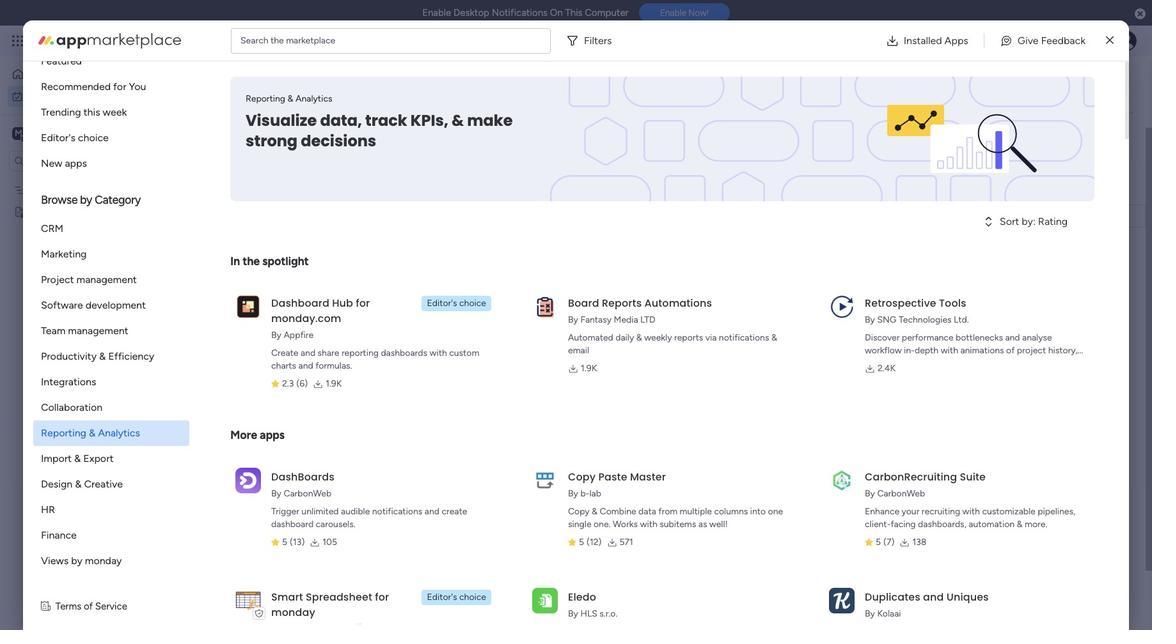 Task type: vqa. For each thing, say whether or not it's contained in the screenshot.
more dots Icon
no



Task type: describe. For each thing, give the bounding box(es) containing it.
week for next
[[244, 346, 274, 362]]

without a date /
[[216, 438, 314, 454]]

help image
[[1072, 35, 1085, 47]]

in
[[230, 255, 240, 269]]

editor's for dashboard hub for monday.com
[[427, 298, 457, 309]]

ltd.
[[954, 315, 969, 326]]

items down track
[[381, 132, 403, 143]]

0 horizontal spatial for
[[113, 81, 126, 93]]

spreadsheet
[[306, 591, 372, 605]]

dashboards by carbonweb
[[271, 470, 335, 500]]

by for views
[[71, 555, 82, 568]]

/ right date
[[305, 438, 311, 454]]

search image
[[294, 133, 304, 143]]

and down appfire
[[301, 348, 316, 359]]

marketing for marketing
[[41, 248, 87, 260]]

& up visualize
[[288, 93, 293, 104]]

board for board
[[722, 185, 745, 195]]

crm
[[41, 223, 63, 235]]

desktop
[[454, 7, 489, 19]]

trigger unlimited audible notifications and create dashboard carousels.
[[271, 507, 467, 530]]

management for team management
[[68, 325, 128, 337]]

feedback
[[1041, 34, 1086, 46]]

copy for &
[[568, 507, 590, 518]]

notifications image
[[928, 35, 941, 47]]

installed apps
[[904, 34, 969, 46]]

0 inside today / 0 items
[[264, 258, 269, 269]]

& right design
[[75, 479, 82, 491]]

b-
[[581, 489, 590, 500]]

app logo image for eledo
[[532, 589, 558, 614]]

sort by: rating button
[[960, 212, 1095, 232]]

from
[[659, 507, 678, 518]]

plans
[[241, 35, 262, 46]]

analytics for reporting & analytics
[[98, 427, 140, 440]]

week for this
[[242, 300, 272, 316]]

daily
[[616, 333, 634, 344]]

one
[[768, 507, 783, 518]]

data
[[639, 507, 656, 518]]

app logo image for carbonrecruiting suite
[[829, 468, 855, 494]]

statistics.
[[909, 358, 947, 369]]

dapulse close image
[[1135, 8, 1146, 20]]

(7)
[[884, 537, 895, 548]]

1 vertical spatial this
[[216, 300, 239, 316]]

analyse
[[1023, 333, 1052, 344]]

select product image
[[12, 35, 24, 47]]

& right via
[[772, 333, 777, 344]]

category
[[95, 193, 141, 207]]

lottie animation image
[[0, 502, 163, 631]]

0 for this week /
[[284, 304, 290, 315]]

(13)
[[290, 537, 305, 548]]

sort
[[1000, 216, 1020, 228]]

5 for carbonweb
[[282, 537, 287, 548]]

search everything image
[[1044, 35, 1056, 47]]

Search in workspace field
[[27, 154, 107, 168]]

work
[[226, 74, 278, 103]]

work for monday
[[103, 33, 126, 48]]

& inside copy & combine data from multiple columns into one single one. works with subitems as well!
[[592, 507, 598, 518]]

app logo image for dashboards
[[235, 468, 261, 494]]

and inside trigger unlimited audible notifications and create dashboard carousels.
[[425, 507, 440, 518]]

share
[[318, 348, 339, 359]]

status
[[999, 185, 1025, 195]]

0 vertical spatial management
[[129, 33, 199, 48]]

project
[[41, 274, 74, 286]]

reports
[[602, 296, 642, 311]]

Filter dashboard by text search field
[[189, 128, 309, 148]]

media
[[614, 315, 638, 326]]

automated daily & weekly reports via notifications & email
[[568, 333, 777, 356]]

eledo by hls s.r.o.
[[568, 591, 618, 620]]

& up customize
[[452, 110, 464, 131]]

email
[[568, 346, 589, 356]]

dashboards,
[[918, 520, 967, 530]]

carbonweb inside carbonrecruiting suite by carbonweb
[[878, 489, 925, 500]]

date
[[275, 438, 302, 454]]

the for spotlight
[[243, 255, 260, 269]]

service
[[95, 601, 127, 613]]

138
[[913, 537, 927, 548]]

dashboard
[[271, 520, 314, 530]]

people
[[825, 185, 853, 195]]

create
[[271, 348, 299, 359]]

more.
[[1025, 520, 1048, 530]]

0 vertical spatial editor's choice
[[41, 132, 109, 144]]

into
[[750, 507, 766, 518]]

by inside board reports automations by fantasy media ltd
[[568, 315, 578, 326]]

charts inside discover performance bottlenecks and analyse workflow in-depth with animations of project history, charts and statistics.
[[865, 358, 890, 369]]

kendall parks image
[[1117, 31, 1137, 51]]

create
[[442, 507, 467, 518]]

import & export
[[41, 453, 114, 465]]

banner logo image
[[846, 77, 1079, 202]]

more apps
[[230, 429, 285, 443]]

editor's choice for smart spreadsheet for monday
[[427, 593, 486, 603]]

automated
[[568, 333, 614, 344]]

productivity & efficiency
[[41, 351, 154, 363]]

items inside today / 0 items
[[272, 258, 294, 269]]

invite members image
[[984, 35, 997, 47]]

management for project management
[[77, 274, 137, 286]]

notifications inside trigger unlimited audible notifications and create dashboard carousels.
[[372, 507, 423, 518]]

browse by category
[[41, 193, 141, 207]]

carousels.
[[316, 520, 356, 530]]

dashboard hub for monday.com
[[271, 296, 370, 326]]

with inside "create and share reporting dashboards with custom charts and formulas."
[[430, 348, 447, 359]]

2.3
[[282, 379, 294, 390]]

reporting for reporting & analytics visualize data, track kpis, & make strong decisions
[[246, 93, 285, 104]]

board for board reports automations by fantasy media ltd
[[568, 296, 599, 311]]

views
[[41, 555, 69, 568]]

editor's for smart spreadsheet for monday
[[427, 593, 457, 603]]

single
[[568, 520, 592, 530]]

working
[[985, 211, 1018, 222]]

automation
[[969, 520, 1015, 530]]

trending this week
[[41, 106, 127, 118]]

1 vertical spatial monday
[[85, 555, 122, 568]]

my for my work
[[192, 74, 221, 103]]

terms of use image
[[41, 600, 50, 615]]

eledo
[[568, 591, 596, 605]]

editor's choice for dashboard hub for monday.com
[[427, 298, 486, 309]]

fantasy
[[581, 315, 612, 326]]

choice for smart spreadsheet for monday
[[459, 593, 486, 603]]

works
[[613, 520, 638, 530]]

duplicates
[[865, 591, 921, 605]]

with inside copy & combine data from multiple columns into one single one. works with subitems as well!
[[640, 520, 658, 530]]

sort by: rating
[[1000, 216, 1068, 228]]

terms
[[56, 601, 81, 613]]

for for dashboard hub for monday.com
[[356, 296, 370, 311]]

5 for by
[[876, 537, 881, 548]]

of inside discover performance bottlenecks and analyse workflow in-depth with animations of project history, charts and statistics.
[[1007, 346, 1015, 356]]

new apps
[[41, 157, 87, 170]]

by for browse
[[80, 193, 92, 207]]

home image
[[12, 68, 24, 81]]

app logo image for board reports automations
[[532, 294, 558, 320]]

in the spotlight
[[230, 255, 309, 269]]

workspace image
[[12, 126, 25, 140]]

recommended for you
[[41, 81, 146, 93]]

2.3 (6)
[[282, 379, 308, 390]]

reporting for reporting & analytics
[[41, 427, 86, 440]]

and up project
[[1005, 333, 1020, 344]]

by inside dashboards by carbonweb
[[271, 489, 282, 500]]

weekly
[[644, 333, 672, 344]]

workflow
[[865, 346, 902, 356]]

give feedback
[[1018, 34, 1086, 46]]

enable for enable now!
[[660, 8, 687, 18]]

app logo image for retrospective tools
[[829, 294, 855, 320]]

m
[[15, 128, 22, 139]]

inbox image
[[956, 35, 969, 47]]

ltd
[[641, 315, 656, 326]]

my work
[[192, 74, 278, 103]]

5 for master
[[579, 537, 584, 548]]

computer
[[585, 7, 629, 19]]

notes
[[30, 206, 55, 217]]

marketing plan
[[30, 185, 89, 195]]

apps marketplace image
[[38, 33, 181, 48]]



Task type: locate. For each thing, give the bounding box(es) containing it.
management up you
[[129, 33, 199, 48]]

0 vertical spatial marketing
[[30, 185, 70, 195]]

and up (6)
[[299, 361, 313, 372]]

work
[[103, 33, 126, 48], [43, 91, 62, 101]]

items inside next week / 0 items
[[294, 350, 316, 361]]

spotlight
[[262, 255, 309, 269]]

notifications
[[719, 333, 769, 344], [372, 507, 423, 518]]

notifications inside automated daily & weekly reports via notifications & email
[[719, 333, 769, 344]]

main workspace
[[29, 127, 105, 139]]

week
[[103, 106, 127, 118], [242, 300, 272, 316], [244, 346, 274, 362]]

0 horizontal spatial 1.9k
[[326, 379, 342, 390]]

1 image
[[966, 26, 977, 41]]

1 vertical spatial management
[[77, 274, 137, 286]]

2 vertical spatial choice
[[459, 593, 486, 603]]

/ for next week /
[[277, 346, 283, 362]]

project management
[[41, 274, 137, 286]]

hub
[[332, 296, 353, 311]]

team management
[[41, 325, 128, 337]]

by left the hls
[[568, 609, 578, 620]]

1 vertical spatial notifications
[[372, 507, 423, 518]]

kolaai
[[878, 609, 901, 620]]

1 vertical spatial by
[[71, 555, 82, 568]]

retrospective
[[865, 296, 937, 311]]

0 vertical spatial work
[[103, 33, 126, 48]]

0 vertical spatial editor's
[[41, 132, 75, 144]]

enhance your recruiting with customizable pipelines, client-facing dashboards, automation & more.
[[865, 507, 1076, 530]]

private board image
[[13, 206, 26, 218]]

app logo image for duplicates and uniques
[[829, 589, 855, 614]]

2 vertical spatial for
[[375, 591, 389, 605]]

carbonweb inside dashboards by carbonweb
[[284, 489, 332, 500]]

of inside terms of service link
[[84, 601, 93, 613]]

enable left desktop
[[422, 7, 451, 19]]

give
[[1018, 34, 1039, 46]]

0 horizontal spatial carbonweb
[[284, 489, 332, 500]]

2 copy from the top
[[568, 507, 590, 518]]

create and share reporting dashboards with custom charts and formulas.
[[271, 348, 480, 372]]

for right hub
[[356, 296, 370, 311]]

plan
[[72, 185, 89, 195]]

0 horizontal spatial notifications
[[372, 507, 423, 518]]

1 vertical spatial copy
[[568, 507, 590, 518]]

history,
[[1049, 346, 1078, 356]]

/ left 1
[[280, 185, 286, 201]]

combine
[[600, 507, 636, 518]]

marketing up notes
[[30, 185, 70, 195]]

list box
[[0, 177, 163, 395]]

0 horizontal spatial of
[[84, 601, 93, 613]]

design
[[41, 479, 72, 491]]

animations
[[961, 346, 1004, 356]]

my left work
[[192, 74, 221, 103]]

2 5 from the left
[[579, 537, 584, 548]]

5 left (7)
[[876, 537, 881, 548]]

0 vertical spatial this
[[565, 7, 583, 19]]

without
[[216, 438, 261, 454]]

2 vertical spatial management
[[68, 325, 128, 337]]

for for smart spreadsheet for monday
[[375, 591, 389, 605]]

2 vertical spatial editor's
[[427, 593, 457, 603]]

collaboration
[[41, 402, 102, 414]]

work up trending
[[43, 91, 62, 101]]

well!
[[710, 520, 728, 530]]

0 horizontal spatial work
[[43, 91, 62, 101]]

hide done items
[[337, 132, 403, 143]]

&
[[288, 93, 293, 104], [452, 110, 464, 131], [637, 333, 642, 344], [772, 333, 777, 344], [99, 351, 106, 363], [89, 427, 95, 440], [74, 453, 81, 465], [75, 479, 82, 491], [592, 507, 598, 518], [1017, 520, 1023, 530]]

5 left (13)
[[282, 537, 287, 548]]

by inside retrospective tools by sng technologies ltd.
[[865, 315, 875, 326]]

analytics inside reporting & analytics visualize data, track kpis, & make strong decisions
[[296, 93, 332, 104]]

1 vertical spatial work
[[43, 91, 62, 101]]

marketing
[[30, 185, 70, 195], [41, 248, 87, 260]]

facing
[[891, 520, 916, 530]]

5 left (12)
[[579, 537, 584, 548]]

multiple
[[680, 507, 712, 518]]

enable left now! on the right top
[[660, 8, 687, 18]]

priority
[[1087, 185, 1116, 195]]

my for my work
[[28, 91, 40, 101]]

with inside enhance your recruiting with customizable pipelines, client-facing dashboards, automation & more.
[[963, 507, 980, 518]]

1 horizontal spatial analytics
[[296, 93, 332, 104]]

0 vertical spatial notifications
[[719, 333, 769, 344]]

of left project
[[1007, 346, 1015, 356]]

choice for dashboard hub for monday.com
[[459, 298, 486, 309]]

by right views
[[71, 555, 82, 568]]

carbonweb down dashboards at the bottom
[[284, 489, 332, 500]]

0 horizontal spatial my
[[28, 91, 40, 101]]

this up "next"
[[216, 300, 239, 316]]

0 vertical spatial by
[[80, 193, 92, 207]]

by up trigger
[[271, 489, 282, 500]]

1 horizontal spatial 1.9k
[[581, 363, 597, 374]]

0 vertical spatial copy
[[568, 470, 596, 485]]

discover performance bottlenecks and analyse workflow in-depth with animations of project history, charts and statistics.
[[865, 333, 1078, 369]]

1 horizontal spatial board
[[722, 185, 745, 195]]

next week / 0 items
[[216, 346, 316, 362]]

and left the create
[[425, 507, 440, 518]]

(6)
[[296, 379, 308, 390]]

visualize
[[246, 110, 317, 131]]

appfire
[[284, 330, 314, 341]]

week right this
[[103, 106, 127, 118]]

for inside dashboard hub for monday.com
[[356, 296, 370, 311]]

1 vertical spatial 0
[[284, 304, 290, 315]]

by left kolaai
[[865, 609, 875, 620]]

filters
[[584, 34, 612, 46]]

marketplace
[[286, 35, 335, 46]]

/ right the in
[[255, 254, 261, 270]]

3 5 from the left
[[876, 537, 881, 548]]

& left export
[[74, 453, 81, 465]]

on
[[1020, 211, 1030, 222]]

& left efficiency at the left of the page
[[99, 351, 106, 363]]

app logo image for copy paste master
[[532, 468, 558, 494]]

1 vertical spatial 1.9k
[[326, 379, 342, 390]]

trigger
[[271, 507, 299, 518]]

0 vertical spatial monday
[[57, 33, 101, 48]]

0 vertical spatial 0
[[264, 258, 269, 269]]

0 for next week /
[[286, 350, 292, 361]]

work up recommended for you
[[103, 33, 126, 48]]

(12)
[[587, 537, 602, 548]]

1 horizontal spatial reporting
[[246, 93, 285, 104]]

browse
[[41, 193, 77, 207]]

the right search
[[271, 35, 284, 46]]

0 horizontal spatial the
[[243, 255, 260, 269]]

you
[[129, 81, 146, 93]]

apps for new apps
[[65, 157, 87, 170]]

1 horizontal spatial work
[[103, 33, 126, 48]]

decisions
[[301, 131, 376, 152]]

board reports automations by fantasy media ltd
[[568, 296, 712, 326]]

0 vertical spatial choice
[[78, 132, 109, 144]]

1 horizontal spatial of
[[1007, 346, 1015, 356]]

2 horizontal spatial 5
[[876, 537, 881, 548]]

work for my
[[43, 91, 62, 101]]

and left uniques at the bottom right of page
[[923, 591, 944, 605]]

copy up "single"
[[568, 507, 590, 518]]

1 horizontal spatial notifications
[[719, 333, 769, 344]]

None search field
[[189, 128, 309, 148]]

the for marketplace
[[271, 35, 284, 46]]

reporting up import
[[41, 427, 86, 440]]

/ for past dates /
[[280, 185, 286, 201]]

apps right new
[[65, 157, 87, 170]]

analytics for reporting & analytics visualize data, track kpis, & make strong decisions
[[296, 93, 332, 104]]

client-
[[865, 520, 891, 530]]

by left fantasy
[[568, 315, 578, 326]]

productivity
[[41, 351, 97, 363]]

with up automation
[[963, 507, 980, 518]]

analytics up export
[[98, 427, 140, 440]]

& inside enhance your recruiting with customizable pipelines, client-facing dashboards, automation & more.
[[1017, 520, 1023, 530]]

0 vertical spatial the
[[271, 35, 284, 46]]

1 horizontal spatial enable
[[660, 8, 687, 18]]

apps right more
[[260, 429, 285, 443]]

strong
[[246, 131, 298, 152]]

0 right the in
[[264, 258, 269, 269]]

by up enhance on the bottom right of page
[[865, 489, 875, 500]]

1 horizontal spatial 5
[[579, 537, 584, 548]]

by left sng
[[865, 315, 875, 326]]

management up productivity & efficiency
[[68, 325, 128, 337]]

0 vertical spatial apps
[[65, 157, 87, 170]]

& right daily
[[637, 333, 642, 344]]

dashboard
[[271, 296, 329, 311]]

workspace selection element
[[12, 126, 107, 142]]

columns
[[714, 507, 748, 518]]

work inside my work button
[[43, 91, 62, 101]]

software development
[[41, 299, 146, 312]]

& left more.
[[1017, 520, 1023, 530]]

with left custom
[[430, 348, 447, 359]]

formulas.
[[316, 361, 352, 372]]

reports
[[674, 333, 703, 344]]

copy for paste
[[568, 470, 596, 485]]

week up by appfire
[[242, 300, 272, 316]]

2 horizontal spatial for
[[375, 591, 389, 605]]

sng
[[878, 315, 897, 326]]

1.9k down formulas. at left bottom
[[326, 379, 342, 390]]

the right the in
[[243, 255, 260, 269]]

dashboards
[[381, 348, 427, 359]]

see plans button
[[206, 31, 268, 51]]

with down data
[[640, 520, 658, 530]]

data,
[[320, 110, 362, 131]]

copy up b-
[[568, 470, 596, 485]]

board inside board reports automations by fantasy media ltd
[[568, 296, 599, 311]]

by inside carbonrecruiting suite by carbonweb
[[865, 489, 875, 500]]

s.r.o.
[[600, 609, 618, 620]]

management up development
[[77, 274, 137, 286]]

0 vertical spatial 1.9k
[[581, 363, 597, 374]]

1 horizontal spatial apps
[[260, 429, 285, 443]]

1 horizontal spatial my
[[192, 74, 221, 103]]

1 vertical spatial reporting
[[41, 427, 86, 440]]

/ up by appfire
[[275, 300, 281, 316]]

charts down create
[[271, 361, 296, 372]]

enable inside button
[[660, 8, 687, 18]]

for inside "smart spreadsheet for monday"
[[375, 591, 389, 605]]

0 inside this week / 0 items
[[284, 304, 290, 315]]

0 horizontal spatial charts
[[271, 361, 296, 372]]

monday work management
[[57, 33, 199, 48]]

now!
[[689, 8, 709, 18]]

more
[[230, 429, 257, 443]]

duplicates and uniques by kolaai
[[865, 591, 989, 620]]

0 up by appfire
[[284, 304, 290, 315]]

my inside button
[[28, 91, 40, 101]]

2 vertical spatial editor's choice
[[427, 593, 486, 603]]

unlimited
[[302, 507, 339, 518]]

1 vertical spatial editor's choice
[[427, 298, 486, 309]]

reporting inside reporting & analytics visualize data, track kpis, & make strong decisions
[[246, 93, 285, 104]]

1 horizontal spatial charts
[[865, 358, 890, 369]]

of right terms
[[84, 601, 93, 613]]

enable for enable desktop notifications on this computer
[[422, 7, 451, 19]]

by inside eledo by hls s.r.o.
[[568, 609, 578, 620]]

technologies
[[899, 315, 952, 326]]

dapulse x slim image
[[1106, 33, 1114, 48]]

notifications right audible
[[372, 507, 423, 518]]

571
[[620, 537, 633, 548]]

1 vertical spatial choice
[[459, 298, 486, 309]]

/ down by appfire
[[277, 346, 283, 362]]

copy inside copy paste master by b-lab
[[568, 470, 596, 485]]

1 vertical spatial board
[[568, 296, 599, 311]]

main
[[29, 127, 52, 139]]

5 (13)
[[282, 537, 305, 548]]

group
[[596, 185, 621, 195]]

0 horizontal spatial 5
[[282, 537, 287, 548]]

1 copy from the top
[[568, 470, 596, 485]]

1 vertical spatial the
[[243, 255, 260, 269]]

for left you
[[113, 81, 126, 93]]

1 vertical spatial for
[[356, 296, 370, 311]]

1 horizontal spatial the
[[271, 35, 284, 46]]

analytics up 'data,'
[[296, 93, 332, 104]]

1 horizontal spatial carbonweb
[[878, 489, 925, 500]]

apps for more apps
[[260, 429, 285, 443]]

& up one.
[[592, 507, 598, 518]]

app logo image
[[235, 294, 261, 320], [532, 294, 558, 320], [829, 294, 855, 320], [235, 468, 261, 494], [532, 468, 558, 494], [829, 468, 855, 494], [235, 589, 261, 614], [532, 589, 558, 614], [829, 589, 855, 614]]

5 (7)
[[876, 537, 895, 548]]

0 vertical spatial reporting
[[246, 93, 285, 104]]

monday up service
[[85, 555, 122, 568]]

items up dashboard
[[272, 258, 294, 269]]

it
[[1032, 211, 1038, 222]]

week right "next"
[[244, 346, 274, 362]]

items down appfire
[[294, 350, 316, 361]]

0 vertical spatial week
[[103, 106, 127, 118]]

items inside this week / 0 items
[[292, 304, 314, 315]]

apps image
[[1012, 35, 1025, 47]]

reporting up visualize
[[246, 93, 285, 104]]

0 vertical spatial analytics
[[296, 93, 332, 104]]

monday inside "smart spreadsheet for monday"
[[271, 606, 315, 621]]

0 vertical spatial for
[[113, 81, 126, 93]]

items up appfire
[[292, 304, 314, 315]]

lottie animation element
[[0, 502, 163, 631]]

carbonweb down carbonrecruiting
[[878, 489, 925, 500]]

efficiency
[[108, 351, 154, 363]]

1 vertical spatial analytics
[[98, 427, 140, 440]]

notifications
[[492, 7, 548, 19]]

items
[[381, 132, 403, 143], [272, 258, 294, 269], [292, 304, 314, 315], [294, 350, 316, 361]]

2 vertical spatial 0
[[286, 350, 292, 361]]

management
[[129, 33, 199, 48], [77, 274, 137, 286], [68, 325, 128, 337]]

1 horizontal spatial this
[[565, 7, 583, 19]]

& up export
[[89, 427, 95, 440]]

0 horizontal spatial analytics
[[98, 427, 140, 440]]

2 carbonweb from the left
[[878, 489, 925, 500]]

1 carbonweb from the left
[[284, 489, 332, 500]]

0 horizontal spatial enable
[[422, 7, 451, 19]]

1 vertical spatial apps
[[260, 429, 285, 443]]

for right "spreadsheet"
[[375, 591, 389, 605]]

and down in-
[[892, 358, 907, 369]]

notifications right via
[[719, 333, 769, 344]]

0 vertical spatial board
[[722, 185, 745, 195]]

1 vertical spatial editor's
[[427, 298, 457, 309]]

discover
[[865, 333, 900, 344]]

0 inside next week / 0 items
[[286, 350, 292, 361]]

1 vertical spatial marketing
[[41, 248, 87, 260]]

hls
[[581, 609, 597, 620]]

your
[[902, 507, 920, 518]]

0 vertical spatial of
[[1007, 346, 1015, 356]]

monday up featured at left
[[57, 33, 101, 48]]

0 horizontal spatial this
[[216, 300, 239, 316]]

1.9k down email
[[581, 363, 597, 374]]

item
[[295, 189, 313, 200]]

option
[[0, 179, 163, 181]]

2 vertical spatial monday
[[271, 606, 315, 621]]

copy inside copy & combine data from multiple columns into one single one. works with subitems as well!
[[568, 507, 590, 518]]

by left b-
[[568, 489, 578, 500]]

1 vertical spatial of
[[84, 601, 93, 613]]

new
[[41, 157, 62, 170]]

one.
[[594, 520, 611, 530]]

by right browse
[[80, 193, 92, 207]]

charts inside "create and share reporting dashboards with custom charts and formulas."
[[271, 361, 296, 372]]

1 vertical spatial week
[[242, 300, 272, 316]]

0 down by appfire
[[286, 350, 292, 361]]

my up main on the top left of page
[[28, 91, 40, 101]]

export
[[83, 453, 114, 465]]

by inside copy paste master by b-lab
[[568, 489, 578, 500]]

/ for this week /
[[275, 300, 281, 316]]

2 vertical spatial week
[[244, 346, 274, 362]]

with right depth
[[941, 346, 958, 356]]

custom
[[449, 348, 480, 359]]

this right on
[[565, 7, 583, 19]]

audible
[[341, 507, 370, 518]]

working on it
[[985, 211, 1038, 222]]

and inside duplicates and uniques by kolaai
[[923, 591, 944, 605]]

0 horizontal spatial reporting
[[41, 427, 86, 440]]

marketing for marketing plan
[[30, 185, 70, 195]]

by up create
[[271, 330, 282, 341]]

1 horizontal spatial for
[[356, 296, 370, 311]]

0 horizontal spatial board
[[568, 296, 599, 311]]

0 horizontal spatial apps
[[65, 157, 87, 170]]

with inside discover performance bottlenecks and analyse workflow in-depth with animations of project history, charts and statistics.
[[941, 346, 958, 356]]

monday down smart
[[271, 606, 315, 621]]

this
[[84, 106, 100, 118]]

by:
[[1022, 216, 1036, 228]]

list box containing marketing plan
[[0, 177, 163, 395]]

installed apps button
[[876, 28, 979, 53]]

charts down "workflow"
[[865, 358, 890, 369]]

choice
[[78, 132, 109, 144], [459, 298, 486, 309], [459, 593, 486, 603]]

my
[[192, 74, 221, 103], [28, 91, 40, 101]]

marketing up project
[[41, 248, 87, 260]]

by inside duplicates and uniques by kolaai
[[865, 609, 875, 620]]

development
[[86, 299, 146, 312]]

1 5 from the left
[[282, 537, 287, 548]]

recruiting
[[922, 507, 961, 518]]



